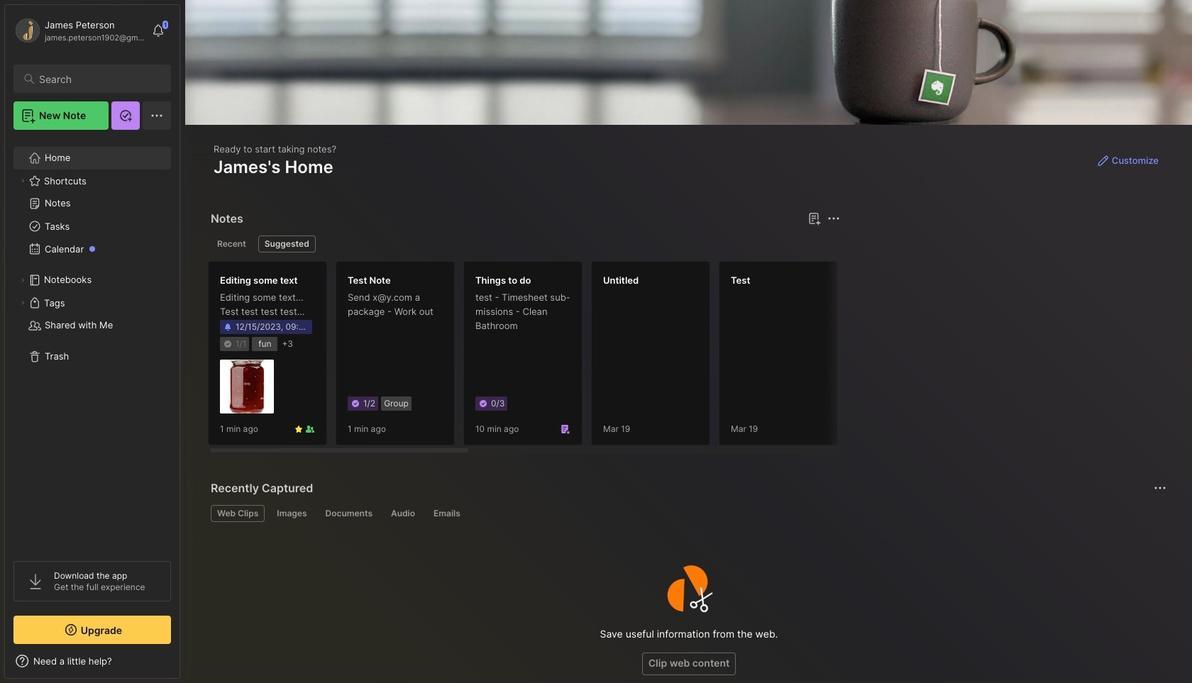 Task type: vqa. For each thing, say whether or not it's contained in the screenshot.
Shared link switcher "icon"
no



Task type: describe. For each thing, give the bounding box(es) containing it.
none search field inside main element
[[39, 70, 158, 87]]

main element
[[0, 0, 185, 684]]

Search text field
[[39, 72, 158, 86]]

WHAT'S NEW field
[[5, 650, 180, 673]]



Task type: locate. For each thing, give the bounding box(es) containing it.
Account field
[[13, 16, 145, 45]]

tab list
[[211, 236, 839, 253], [211, 506, 1165, 523]]

tab
[[211, 236, 253, 253], [258, 236, 316, 253], [211, 506, 265, 523], [271, 506, 314, 523], [319, 506, 379, 523], [385, 506, 422, 523], [427, 506, 467, 523]]

1 vertical spatial tab list
[[211, 506, 1165, 523]]

2 tab list from the top
[[211, 506, 1165, 523]]

click to collapse image
[[179, 658, 190, 675]]

thumbnail image
[[220, 360, 274, 414]]

tree inside main element
[[5, 138, 180, 549]]

1 tab list from the top
[[211, 236, 839, 253]]

expand tags image
[[18, 299, 27, 307]]

tree
[[5, 138, 180, 549]]

More actions field
[[1151, 479, 1171, 499]]

None search field
[[39, 70, 158, 87]]

expand notebooks image
[[18, 276, 27, 285]]

0 vertical spatial tab list
[[211, 236, 839, 253]]

more actions image
[[1153, 480, 1170, 497]]

row group
[[208, 261, 1193, 454]]



